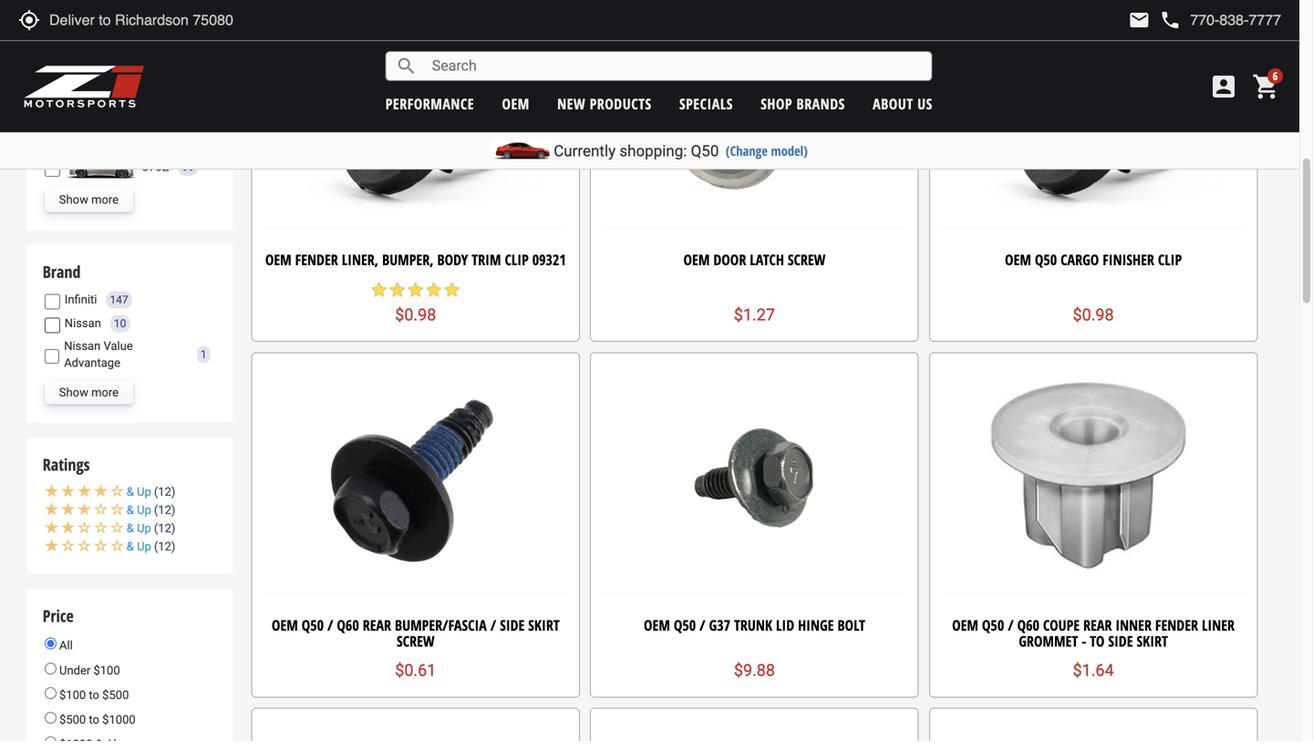 Task type: locate. For each thing, give the bounding box(es) containing it.
$9.88
[[734, 662, 776, 681]]

grommet
[[1019, 632, 1079, 652]]

None radio
[[45, 638, 56, 650], [45, 663, 56, 675], [45, 737, 56, 742], [45, 638, 56, 650], [45, 663, 56, 675], [45, 737, 56, 742]]

account_box link
[[1205, 72, 1244, 101]]

1 vertical spatial show more
[[59, 386, 119, 399]]

currently shopping: q50 (change model)
[[554, 142, 808, 160]]

/ for oem q50 / q60 rear bumper/fascia / side skirt screw
[[328, 616, 333, 635]]

star
[[370, 281, 389, 299], [389, 281, 407, 299], [407, 281, 425, 299], [425, 281, 443, 299], [443, 281, 462, 299]]

products
[[590, 94, 652, 114]]

2 rear from the left
[[1084, 616, 1113, 635]]

g37
[[142, 65, 164, 79], [709, 616, 731, 635]]

3 / from the left
[[700, 616, 706, 635]]

more for brand
[[91, 386, 119, 399]]

g37 left trunk
[[709, 616, 731, 635]]

0 vertical spatial show more button
[[45, 188, 133, 212]]

more for model
[[91, 193, 119, 207]]

oem link
[[502, 94, 530, 114]]

q50 inside oem q50 / q60 coupe rear inner fender liner grommet - to side skirt
[[983, 616, 1005, 635]]

0 horizontal spatial $500
[[59, 713, 86, 727]]

cargo
[[1061, 250, 1100, 270]]

phone link
[[1160, 9, 1282, 31]]

1 vertical spatial show
[[59, 386, 88, 399]]

1 show from the top
[[59, 193, 88, 207]]

4 up from the top
[[137, 540, 151, 554]]

2 show more button from the top
[[45, 381, 133, 405]]

clip right finisher
[[1159, 250, 1183, 270]]

2 up from the top
[[137, 504, 151, 517]]

1 rear from the left
[[363, 616, 391, 635]]

skirt
[[529, 616, 560, 635], [1137, 632, 1169, 652]]

1 clip from the left
[[505, 250, 529, 270]]

/
[[328, 616, 333, 635], [491, 616, 497, 635], [700, 616, 706, 635], [1008, 616, 1014, 635]]

1 $0.98 from the left
[[395, 306, 436, 325]]

side right 'to'
[[1109, 632, 1134, 652]]

oem for oem door latch screw
[[684, 250, 710, 270]]

show more down advantage
[[59, 386, 119, 399]]

2 show more from the top
[[59, 386, 119, 399]]

rear left inner
[[1084, 616, 1113, 635]]

q50 for oem q50 / q60 coupe rear inner fender liner grommet - to side skirt
[[983, 616, 1005, 635]]

specials link
[[680, 94, 733, 114]]

q60 inside 'oem q50 / q60 rear bumper/fascia / side skirt screw'
[[337, 616, 359, 635]]

1 show more button from the top
[[45, 188, 133, 212]]

nissan down infiniti
[[65, 317, 101, 330]]

0 vertical spatial $500
[[102, 689, 129, 702]]

2 / from the left
[[491, 616, 497, 635]]

3 12 from the top
[[158, 522, 171, 535]]

&
[[127, 485, 134, 499], [127, 504, 134, 517], [127, 522, 134, 535], [127, 540, 134, 554]]

$0.61
[[395, 662, 436, 681]]

performance link
[[386, 94, 475, 114]]

$500 up "$1000"
[[102, 689, 129, 702]]

1 horizontal spatial $500
[[102, 689, 129, 702]]

$100 down under
[[59, 689, 86, 702]]

side inside oem q50 / q60 coupe rear inner fender liner grommet - to side skirt
[[1109, 632, 1134, 652]]

2 star from the left
[[389, 281, 407, 299]]

1 horizontal spatial rear
[[1084, 616, 1113, 635]]

1 up from the top
[[137, 485, 151, 499]]

None checkbox
[[45, 38, 60, 54], [45, 95, 60, 110], [45, 294, 60, 310], [45, 349, 59, 365], [45, 38, 60, 54], [45, 95, 60, 110], [45, 294, 60, 310], [45, 349, 59, 365]]

inner
[[1116, 616, 1152, 635]]

1 vertical spatial $100
[[59, 689, 86, 702]]

1 horizontal spatial skirt
[[1137, 632, 1169, 652]]

clip right trim
[[505, 250, 529, 270]]

0 vertical spatial screw
[[788, 250, 826, 270]]

oem for oem link
[[502, 94, 530, 114]]

more down advantage
[[91, 386, 119, 399]]

infiniti q60 coupe cv37 2017 2018 2019 2020 2.0t 3.0t red sport redsport vr30ddtt z1 motorsports image
[[61, 122, 134, 146]]

shop
[[761, 94, 793, 114]]

advantage
[[64, 356, 120, 370]]

oem q50 / g37 trunk lid hinge bolt
[[644, 616, 866, 635]]

12
[[158, 485, 171, 499], [158, 504, 171, 517], [158, 522, 171, 535], [158, 540, 171, 554]]

new products link
[[558, 94, 652, 114]]

us
[[918, 94, 933, 114]]

rear inside oem q50 / q60 coupe rear inner fender liner grommet - to side skirt
[[1084, 616, 1113, 635]]

show down advantage
[[59, 386, 88, 399]]

to down $100 to $500
[[89, 713, 99, 727]]

1 horizontal spatial $0.98
[[1073, 306, 1115, 325]]

0 vertical spatial g37
[[142, 65, 164, 79]]

fender
[[295, 250, 338, 270], [1156, 616, 1199, 635]]

None radio
[[45, 688, 56, 700], [45, 713, 56, 724], [45, 688, 56, 700], [45, 713, 56, 724]]

Search search field
[[418, 52, 932, 80]]

q50 inside 'oem q50 / q60 rear bumper/fascia / side skirt screw'
[[302, 616, 324, 635]]

rear left bumper/fascia
[[363, 616, 391, 635]]

q60
[[139, 118, 160, 132], [337, 616, 359, 635], [1018, 616, 1040, 635]]

2 to from the top
[[89, 713, 99, 727]]

infiniti q50 sedan hybrid v37 2014 2015 2016 2017 2018 2019 2020 vq37vhr 2.0t 3.0t 3.7l red sport redsport vr30ddtt z1 motorsports image
[[65, 32, 138, 56]]

0 horizontal spatial $0.98
[[395, 306, 436, 325]]

oem inside 'oem q50 / q60 rear bumper/fascia / side skirt screw'
[[272, 616, 298, 635]]

to
[[1091, 632, 1105, 652]]

nissan for nissan
[[65, 317, 101, 330]]

show more button down nissan 370z z34 2009 2010 2011 2012 2013 2014 2015 2016 2017 2018 2019 3.7l vq37vhr vhr nismo z1 motorsports image
[[45, 188, 133, 212]]

5 star from the left
[[443, 281, 462, 299]]

/ inside oem q50 / q60 coupe rear inner fender liner grommet - to side skirt
[[1008, 616, 1014, 635]]

nissan value advantage
[[64, 339, 133, 370]]

rear inside 'oem q50 / q60 rear bumper/fascia / side skirt screw'
[[363, 616, 391, 635]]

infiniti g35 coupe sedan v35 v36 skyline 2003 2004 2005 2006 2007 2008 3.5l vq35de revup rev up vq35hr z1 motorsports image
[[65, 89, 138, 112]]

1 vertical spatial screw
[[397, 632, 435, 652]]

0 vertical spatial $100
[[93, 664, 120, 678]]

1 vertical spatial $500
[[59, 713, 86, 727]]

$500 down $100 to $500
[[59, 713, 86, 727]]

skirt inside 'oem q50 / q60 rear bumper/fascia / side skirt screw'
[[529, 616, 560, 635]]

fender left liner,
[[295, 250, 338, 270]]

/ for oem q50 / g37 trunk lid hinge bolt
[[700, 616, 706, 635]]

shopping:
[[620, 142, 687, 160]]

show more button down advantage
[[45, 381, 133, 405]]

side
[[500, 616, 525, 635], [1109, 632, 1134, 652]]

0 vertical spatial show more
[[59, 193, 119, 207]]

nissan
[[65, 317, 101, 330], [64, 339, 101, 353]]

2 nissan from the top
[[64, 339, 101, 353]]

-
[[1082, 632, 1087, 652]]

1 vertical spatial to
[[89, 713, 99, 727]]

1 nissan from the top
[[65, 317, 101, 330]]

1 vertical spatial nissan
[[64, 339, 101, 353]]

$0.98
[[395, 306, 436, 325], [1073, 306, 1115, 325]]

skirt inside oem q50 / q60 coupe rear inner fender liner grommet - to side skirt
[[1137, 632, 1169, 652]]

to up $500 to $1000 at bottom left
[[89, 689, 99, 702]]

1
[[201, 348, 207, 361]]

2 & up 12 from the top
[[127, 504, 171, 517]]

0 vertical spatial show
[[59, 193, 88, 207]]

1 horizontal spatial g37
[[709, 616, 731, 635]]

0 vertical spatial more
[[91, 193, 119, 207]]

fender inside oem q50 / q60 coupe rear inner fender liner grommet - to side skirt
[[1156, 616, 1199, 635]]

None checkbox
[[45, 66, 60, 82], [45, 128, 56, 144], [45, 161, 60, 177], [45, 318, 60, 333], [45, 66, 60, 82], [45, 128, 56, 144], [45, 161, 60, 177], [45, 318, 60, 333]]

10
[[114, 317, 126, 330]]

more down nissan 370z z34 2009 2010 2011 2012 2013 2014 2015 2016 2017 2018 2019 3.7l vq37vhr vhr nismo z1 motorsports image
[[91, 193, 119, 207]]

0 vertical spatial nissan
[[65, 317, 101, 330]]

4 / from the left
[[1008, 616, 1014, 635]]

q60 inside oem q50 / q60 coupe rear inner fender liner grommet - to side skirt
[[1018, 616, 1040, 635]]

2 horizontal spatial q60
[[1018, 616, 1040, 635]]

phone
[[1160, 9, 1182, 31]]

mail link
[[1129, 9, 1151, 31]]

2 show from the top
[[59, 386, 88, 399]]

1 horizontal spatial q60
[[337, 616, 359, 635]]

side inside 'oem q50 / q60 rear bumper/fascia / side skirt screw'
[[500, 616, 525, 635]]

finisher
[[1103, 250, 1155, 270]]

2 more from the top
[[91, 386, 119, 399]]

fender left the liner
[[1156, 616, 1199, 635]]

all
[[56, 639, 73, 653]]

q60 for oem q50 / q60 rear bumper/fascia / side skirt screw
[[337, 616, 359, 635]]

show more button
[[45, 188, 133, 212], [45, 381, 133, 405]]

$0.98 down oem fender liner, bumper, body trim clip 09321
[[395, 306, 436, 325]]

nissan up advantage
[[64, 339, 101, 353]]

q50 for oem q50 / g37 trunk lid hinge bolt
[[674, 616, 696, 635]]

1 to from the top
[[89, 689, 99, 702]]

0 horizontal spatial fender
[[295, 250, 338, 270]]

1 show more from the top
[[59, 193, 119, 207]]

q50
[[142, 37, 164, 51], [691, 142, 719, 160], [1035, 250, 1058, 270], [302, 616, 324, 635], [674, 616, 696, 635], [983, 616, 1005, 635]]

$100
[[93, 664, 120, 678], [59, 689, 86, 702]]

screw
[[788, 250, 826, 270], [397, 632, 435, 652]]

0 horizontal spatial q60
[[139, 118, 160, 132]]

shopping_cart
[[1253, 72, 1282, 101]]

1 vertical spatial more
[[91, 386, 119, 399]]

show
[[59, 193, 88, 207], [59, 386, 88, 399]]

nissan inside nissan value advantage
[[64, 339, 101, 353]]

1 / from the left
[[328, 616, 333, 635]]

screw inside 'oem q50 / q60 rear bumper/fascia / side skirt screw'
[[397, 632, 435, 652]]

to for $500
[[89, 713, 99, 727]]

rear
[[363, 616, 391, 635], [1084, 616, 1113, 635]]

side right bumper/fascia
[[500, 616, 525, 635]]

oem for oem q50 / g37 trunk lid hinge bolt
[[644, 616, 671, 635]]

$0.98 down oem q50 cargo finisher clip
[[1073, 306, 1115, 325]]

1 & from the top
[[127, 485, 134, 499]]

trunk
[[735, 616, 773, 635]]

4 & from the top
[[127, 540, 134, 554]]

infiniti g37 coupe sedan convertible v36 cv36 hv36 skyline 2008 2009 2010 2011 2012 2013 3.7l vq37vhr z1 motorsports image
[[65, 60, 138, 84]]

$500
[[102, 689, 129, 702], [59, 713, 86, 727]]

3 & up 12 from the top
[[127, 522, 171, 535]]

screw right the latch
[[788, 250, 826, 270]]

$1.27
[[734, 306, 776, 325]]

clip
[[505, 250, 529, 270], [1159, 250, 1183, 270]]

1 horizontal spatial side
[[1109, 632, 1134, 652]]

0 vertical spatial to
[[89, 689, 99, 702]]

2 12 from the top
[[158, 504, 171, 517]]

show down nissan 370z z34 2009 2010 2011 2012 2013 2014 2015 2016 2017 2018 2019 3.7l vq37vhr vhr nismo z1 motorsports image
[[59, 193, 88, 207]]

$100 up $100 to $500
[[93, 664, 120, 678]]

bolt
[[838, 616, 866, 635]]

q60 2017+
[[139, 118, 172, 149]]

1 horizontal spatial $100
[[93, 664, 120, 678]]

oem inside oem q50 / q60 coupe rear inner fender liner grommet - to side skirt
[[953, 616, 979, 635]]

more
[[91, 193, 119, 207], [91, 386, 119, 399]]

1 vertical spatial show more button
[[45, 381, 133, 405]]

show more down nissan 370z z34 2009 2010 2011 2012 2013 2014 2015 2016 2017 2018 2019 3.7l vq37vhr vhr nismo z1 motorsports image
[[59, 193, 119, 207]]

1 horizontal spatial clip
[[1159, 250, 1183, 270]]

0 horizontal spatial screw
[[397, 632, 435, 652]]

0 vertical spatial fender
[[295, 250, 338, 270]]

g37 right infiniti g37 coupe sedan convertible v36 cv36 hv36 skyline 2008 2009 2010 2011 2012 2013 3.7l vq37vhr z1 motorsports image
[[142, 65, 164, 79]]

0 horizontal spatial rear
[[363, 616, 391, 635]]

4 star from the left
[[425, 281, 443, 299]]

1 more from the top
[[91, 193, 119, 207]]

1 vertical spatial fender
[[1156, 616, 1199, 635]]

bumper/fascia
[[395, 616, 487, 635]]

0 horizontal spatial clip
[[505, 250, 529, 270]]

1 12 from the top
[[158, 485, 171, 499]]

oem q50 / q60 coupe rear inner fender liner grommet - to side skirt
[[953, 616, 1235, 652]]

0 horizontal spatial side
[[500, 616, 525, 635]]

4 12 from the top
[[158, 540, 171, 554]]

oem
[[502, 94, 530, 114], [265, 250, 292, 270], [684, 250, 710, 270], [1005, 250, 1032, 270], [272, 616, 298, 635], [644, 616, 671, 635], [953, 616, 979, 635]]

1 horizontal spatial fender
[[1156, 616, 1199, 635]]

screw up $0.61
[[397, 632, 435, 652]]

0 horizontal spatial skirt
[[529, 616, 560, 635]]



Task type: describe. For each thing, give the bounding box(es) containing it.
show for brand
[[59, 386, 88, 399]]

under
[[59, 664, 91, 678]]

2 clip from the left
[[1159, 250, 1183, 270]]

trim
[[472, 250, 501, 270]]

3 up from the top
[[137, 522, 151, 535]]

nissan 370z z34 2009 2010 2011 2012 2013 2014 2015 2016 2017 2018 2019 3.7l vq37vhr vhr nismo z1 motorsports image
[[65, 155, 138, 179]]

3 star from the left
[[407, 281, 425, 299]]

performance
[[386, 94, 475, 114]]

$500 to $1000
[[56, 713, 136, 727]]

z1 motorsports logo image
[[23, 64, 146, 109]]

ratings
[[43, 454, 90, 476]]

coupe
[[1044, 616, 1080, 635]]

to for $100
[[89, 689, 99, 702]]

370z
[[142, 160, 169, 174]]

oem q50 cargo finisher clip
[[1005, 250, 1183, 270]]

09321
[[533, 250, 566, 270]]

oem for oem q50 cargo finisher clip
[[1005, 250, 1032, 270]]

shopping_cart link
[[1248, 72, 1282, 101]]

show more button for model
[[45, 188, 133, 212]]

show more for brand
[[59, 386, 119, 399]]

oem door latch screw
[[684, 250, 826, 270]]

shop brands
[[761, 94, 846, 114]]

new products
[[558, 94, 652, 114]]

2 & from the top
[[127, 504, 134, 517]]

latch
[[750, 250, 785, 270]]

q60 for oem q50 / q60 coupe rear inner fender liner grommet - to side skirt
[[1018, 616, 1040, 635]]

show more button for brand
[[45, 381, 133, 405]]

show for model
[[59, 193, 88, 207]]

search
[[396, 55, 418, 77]]

account_box
[[1210, 72, 1239, 101]]

2 $0.98 from the left
[[1073, 306, 1115, 325]]

brand
[[43, 261, 81, 283]]

(change
[[726, 142, 768, 160]]

nissan for nissan value advantage
[[64, 339, 101, 353]]

1 horizontal spatial screw
[[788, 250, 826, 270]]

star star star star star $0.98
[[370, 281, 462, 325]]

mail phone
[[1129, 9, 1182, 31]]

shop brands link
[[761, 94, 846, 114]]

$1.64
[[1073, 662, 1115, 681]]

price
[[43, 605, 74, 628]]

specials
[[680, 94, 733, 114]]

$100 to $500
[[56, 689, 129, 702]]

1 vertical spatial g37
[[709, 616, 731, 635]]

$1000
[[102, 713, 136, 727]]

q60 inside q60 2017+
[[139, 118, 160, 132]]

about us
[[873, 94, 933, 114]]

liner
[[1203, 616, 1235, 635]]

new
[[558, 94, 586, 114]]

147
[[110, 294, 128, 306]]

show more for model
[[59, 193, 119, 207]]

q50 for oem q50 / q60 rear bumper/fascia / side skirt screw
[[302, 616, 324, 635]]

2017+
[[139, 135, 172, 149]]

158
[[176, 38, 195, 50]]

value
[[104, 339, 133, 353]]

oem fender liner, bumper, body trim clip 09321
[[265, 250, 566, 270]]

model
[[43, 3, 83, 25]]

hinge
[[798, 616, 834, 635]]

model)
[[771, 142, 808, 160]]

0 horizontal spatial g37
[[142, 65, 164, 79]]

liner,
[[342, 250, 379, 270]]

brands
[[797, 94, 846, 114]]

infiniti
[[65, 293, 97, 307]]

oem q50 / q60 rear bumper/fascia / side skirt screw
[[272, 616, 560, 652]]

door
[[714, 250, 747, 270]]

body
[[437, 250, 468, 270]]

oem for oem q50 / q60 coupe rear inner fender liner grommet - to side skirt
[[953, 616, 979, 635]]

oem for oem q50 / q60 rear bumper/fascia / side skirt screw
[[272, 616, 298, 635]]

under  $100
[[56, 664, 120, 678]]

about
[[873, 94, 914, 114]]

138
[[188, 128, 207, 140]]

currently
[[554, 142, 616, 160]]

1 & up 12 from the top
[[127, 485, 171, 499]]

4 & up 12 from the top
[[127, 540, 171, 554]]

lid
[[776, 616, 795, 635]]

/ for oem q50 / q60 coupe rear inner fender liner grommet - to side skirt
[[1008, 616, 1014, 635]]

1 star from the left
[[370, 281, 389, 299]]

3 & from the top
[[127, 522, 134, 535]]

oem for oem fender liner, bumper, body trim clip 09321
[[265, 250, 292, 270]]

q50 for oem q50 cargo finisher clip
[[1035, 250, 1058, 270]]

$0.98 inside star star star star star $0.98
[[395, 306, 436, 325]]

mail
[[1129, 9, 1151, 31]]

(change model) link
[[726, 142, 808, 160]]

bumper,
[[382, 250, 434, 270]]

my_location
[[18, 9, 40, 31]]

about us link
[[873, 94, 933, 114]]

0 horizontal spatial $100
[[59, 689, 86, 702]]

99
[[182, 161, 194, 174]]



Task type: vqa. For each thing, say whether or not it's contained in the screenshot.
R35 to the right
no



